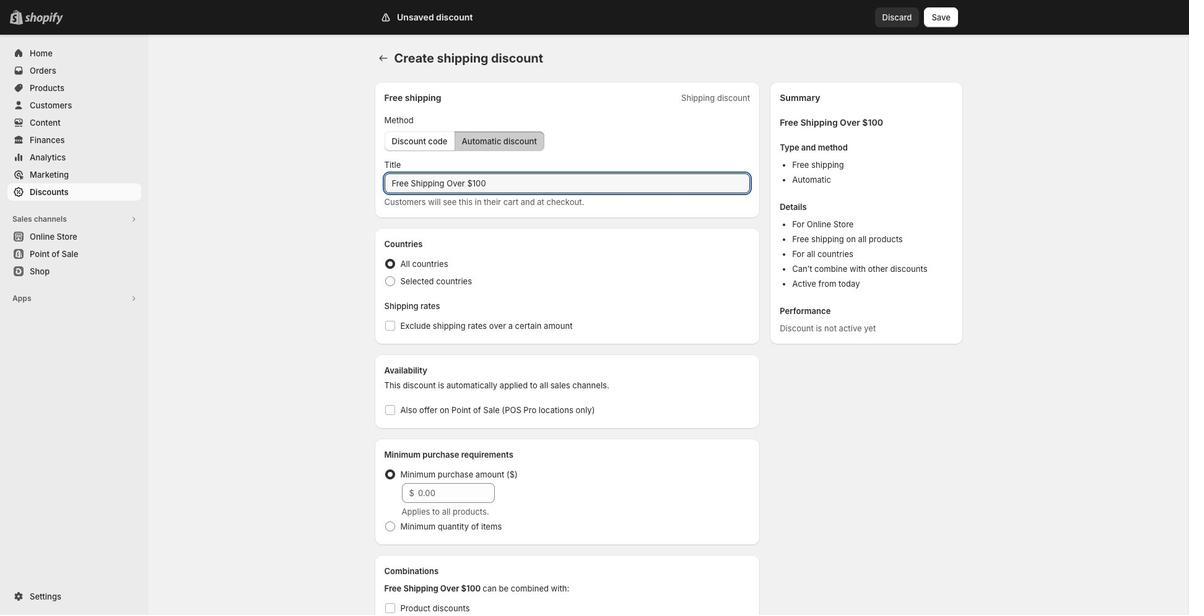 Task type: vqa. For each thing, say whether or not it's contained in the screenshot.
2 staff members rates
no



Task type: locate. For each thing, give the bounding box(es) containing it.
None text field
[[385, 174, 751, 193]]

0.00 text field
[[418, 483, 495, 503]]



Task type: describe. For each thing, give the bounding box(es) containing it.
shopify image
[[25, 12, 63, 25]]



